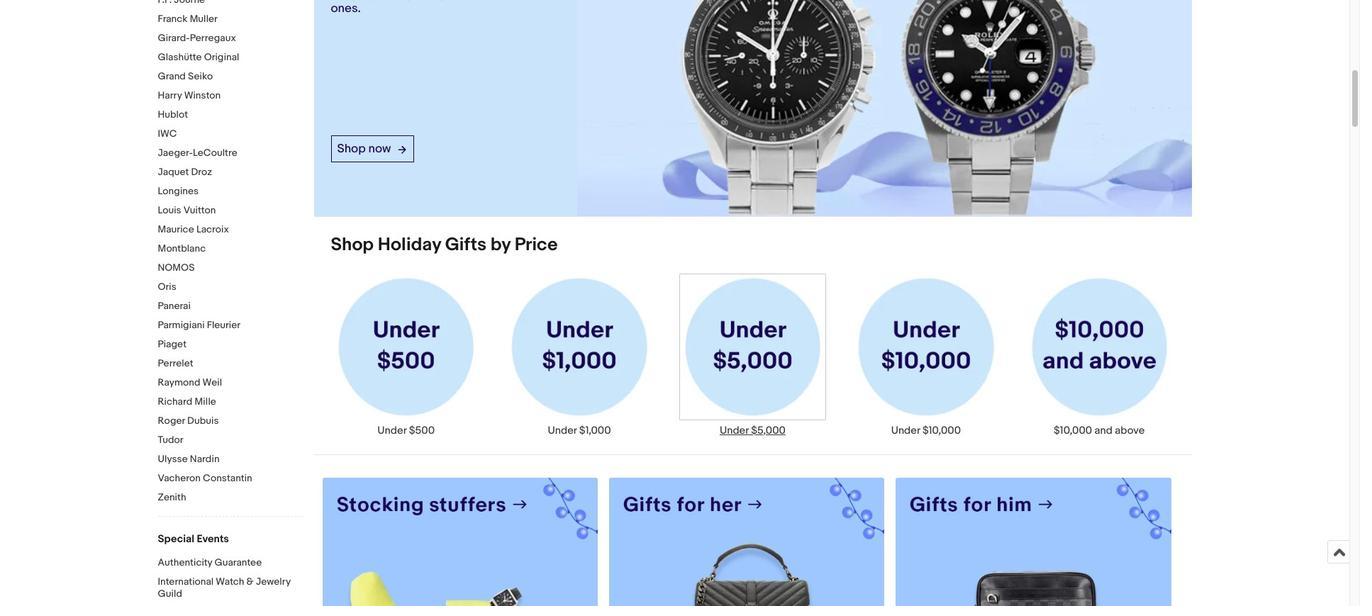 Task type: describe. For each thing, give the bounding box(es) containing it.
nardin
[[190, 453, 220, 465]]

shop holiday gifts by price
[[331, 234, 558, 256]]

panerai link
[[158, 300, 303, 313]]

glashütte original link
[[158, 51, 303, 65]]

grand
[[158, 70, 186, 82]]

special events
[[158, 533, 229, 546]]

jaquet droz link
[[158, 166, 303, 179]]

now
[[368, 142, 391, 156]]

tudor link
[[158, 434, 303, 447]]

guild
[[158, 588, 182, 600]]

jaquet
[[158, 166, 189, 178]]

&
[[246, 576, 254, 588]]

2 $10,000 from the left
[[1054, 424, 1092, 438]]

piaget link
[[158, 338, 303, 352]]

$10,000 inside "link"
[[923, 424, 961, 438]]

under $10,000 link
[[839, 274, 1013, 438]]

perregaux
[[190, 32, 236, 44]]

oris
[[158, 281, 176, 293]]

$1,000
[[579, 424, 611, 438]]

none text field stocking stuffers
[[322, 478, 598, 606]]

nomos
[[158, 262, 195, 274]]

shop for shop now
[[337, 142, 366, 156]]

shop for shop holiday gifts by price
[[331, 234, 374, 256]]

lecoultre
[[193, 147, 237, 159]]

longines
[[158, 185, 199, 197]]

under $5,000 link
[[666, 274, 839, 438]]

stocking stuffers image
[[322, 478, 598, 606]]

fleurier
[[207, 319, 240, 331]]

weil
[[203, 377, 222, 389]]

vacheron
[[158, 472, 201, 484]]

zenith link
[[158, 491, 303, 505]]

under $1,000 link
[[493, 274, 666, 438]]

wrap
[[331, 0, 360, 2]]

louis
[[158, 204, 181, 216]]

droz
[[191, 166, 212, 178]]

luxury
[[379, 0, 413, 2]]

maurice lacroix link
[[158, 223, 303, 237]]

perrelet
[[158, 357, 193, 369]]

under $5,000
[[720, 424, 786, 438]]

harry
[[158, 89, 182, 101]]

louis vuitton link
[[158, 204, 303, 218]]

tudor
[[158, 434, 183, 446]]

oris link
[[158, 281, 303, 294]]

winston
[[184, 89, 221, 101]]

montblanc link
[[158, 243, 303, 256]]

raymond
[[158, 377, 200, 389]]

$500
[[409, 424, 435, 438]]

by
[[491, 234, 511, 256]]

watch
[[216, 576, 244, 588]]

hublot
[[158, 109, 188, 121]]

franck muller link
[[158, 13, 303, 26]]

franck muller girard-perregaux glashütte original grand seiko harry winston hublot iwc jaeger-lecoultre jaquet droz longines louis vuitton maurice lacroix montblanc nomos oris panerai parmigiani fleurier piaget perrelet raymond weil richard mille roger dubuis tudor ulysse nardin vacheron constantin zenith
[[158, 13, 252, 504]]

under $500 link
[[319, 274, 493, 438]]

lacroix
[[196, 223, 229, 235]]

hublot link
[[158, 109, 303, 122]]

gifts for her image
[[609, 478, 885, 606]]

jaeger-lecoultre link
[[158, 147, 303, 160]]

under $10,000
[[891, 424, 961, 438]]

seiko
[[188, 70, 213, 82]]

raymond weil link
[[158, 377, 303, 390]]

loved
[[498, 0, 529, 2]]

special
[[158, 533, 194, 546]]

glashütte
[[158, 51, 202, 63]]

under for under $5,000
[[720, 424, 749, 438]]

under for under $500
[[378, 424, 407, 438]]

$5,000
[[751, 424, 786, 438]]

parmigiani
[[158, 319, 205, 331]]

international watch & jewelry guild link
[[158, 576, 303, 601]]



Task type: vqa. For each thing, say whether or not it's contained in the screenshot.
on
no



Task type: locate. For each thing, give the bounding box(es) containing it.
vuitton
[[184, 204, 216, 216]]

above
[[1115, 424, 1145, 438]]

none text field gifts for him
[[896, 478, 1171, 606]]

piaget
[[158, 338, 187, 350]]

shop left 'now'
[[337, 142, 366, 156]]

vacheron constantin link
[[158, 472, 303, 486]]

nomos link
[[158, 262, 303, 275]]

under $1,000
[[548, 424, 611, 438]]

1 horizontal spatial none text field
[[609, 478, 885, 606]]

richard
[[158, 396, 192, 408]]

guarantee
[[215, 557, 262, 569]]

under
[[378, 424, 407, 438], [548, 424, 577, 438], [720, 424, 749, 438], [891, 424, 920, 438]]

holiday
[[378, 234, 441, 256]]

wrap up luxury timepieces for loved ones.
[[331, 0, 529, 16]]

roger
[[158, 415, 185, 427]]

4 under from the left
[[891, 424, 920, 438]]

2 horizontal spatial none text field
[[896, 478, 1171, 606]]

harry winston link
[[158, 89, 303, 103]]

1 under from the left
[[378, 424, 407, 438]]

jaeger-
[[158, 147, 193, 159]]

list
[[314, 274, 1192, 455]]

mille
[[195, 396, 216, 408]]

None text field
[[322, 478, 598, 606], [609, 478, 885, 606], [896, 478, 1171, 606]]

none text field gifts for her
[[609, 478, 885, 606]]

shop now link
[[331, 136, 414, 163]]

under inside "link"
[[891, 424, 920, 438]]

2 under from the left
[[548, 424, 577, 438]]

ulysse nardin link
[[158, 453, 303, 467]]

ones.
[[331, 2, 361, 16]]

under $500
[[378, 424, 435, 438]]

under for under $1,000
[[548, 424, 577, 438]]

1 none text field from the left
[[322, 478, 598, 606]]

and
[[1095, 424, 1113, 438]]

0 horizontal spatial none text field
[[322, 478, 598, 606]]

1 horizontal spatial $10,000
[[1054, 424, 1092, 438]]

iwc
[[158, 128, 177, 140]]

dubuis
[[187, 415, 219, 427]]

panerai
[[158, 300, 191, 312]]

list containing under $500
[[314, 274, 1192, 455]]

1 vertical spatial shop
[[331, 234, 374, 256]]

$10,000 and above
[[1054, 424, 1145, 438]]

under for under $10,000
[[891, 424, 920, 438]]

shop now
[[337, 142, 391, 156]]

longines link
[[158, 185, 303, 199]]

zenith
[[158, 491, 186, 504]]

montblanc
[[158, 243, 206, 255]]

3 under from the left
[[720, 424, 749, 438]]

ulysse
[[158, 453, 188, 465]]

authenticity
[[158, 557, 212, 569]]

up
[[363, 0, 377, 2]]

authenticity guarantee international watch & jewelry guild
[[158, 557, 291, 600]]

franck
[[158, 13, 188, 25]]

maurice
[[158, 223, 194, 235]]

constantin
[[203, 472, 252, 484]]

shop
[[337, 142, 366, 156], [331, 234, 374, 256]]

$10,000 and above link
[[1013, 274, 1186, 438]]

girard-
[[158, 32, 190, 44]]

3 none text field from the left
[[896, 478, 1171, 606]]

authenticity guarantee link
[[158, 557, 303, 570]]

international
[[158, 576, 214, 588]]

events
[[197, 533, 229, 546]]

perrelet link
[[158, 357, 303, 371]]

0 horizontal spatial $10,000
[[923, 424, 961, 438]]

iwc link
[[158, 128, 303, 141]]

2 none text field from the left
[[609, 478, 885, 606]]

grand seiko link
[[158, 70, 303, 84]]

0 vertical spatial shop
[[337, 142, 366, 156]]

girard-perregaux link
[[158, 32, 303, 45]]

timepieces
[[415, 0, 478, 2]]

1 $10,000 from the left
[[923, 424, 961, 438]]

gifts
[[445, 234, 487, 256]]

original
[[204, 51, 239, 63]]

muller
[[190, 13, 218, 25]]

richard mille link
[[158, 396, 303, 409]]

shop left holiday
[[331, 234, 374, 256]]

parmigiani fleurier link
[[158, 319, 303, 333]]

price
[[515, 234, 558, 256]]

roger dubuis link
[[158, 415, 303, 428]]

gifts for him image
[[896, 478, 1171, 606]]



